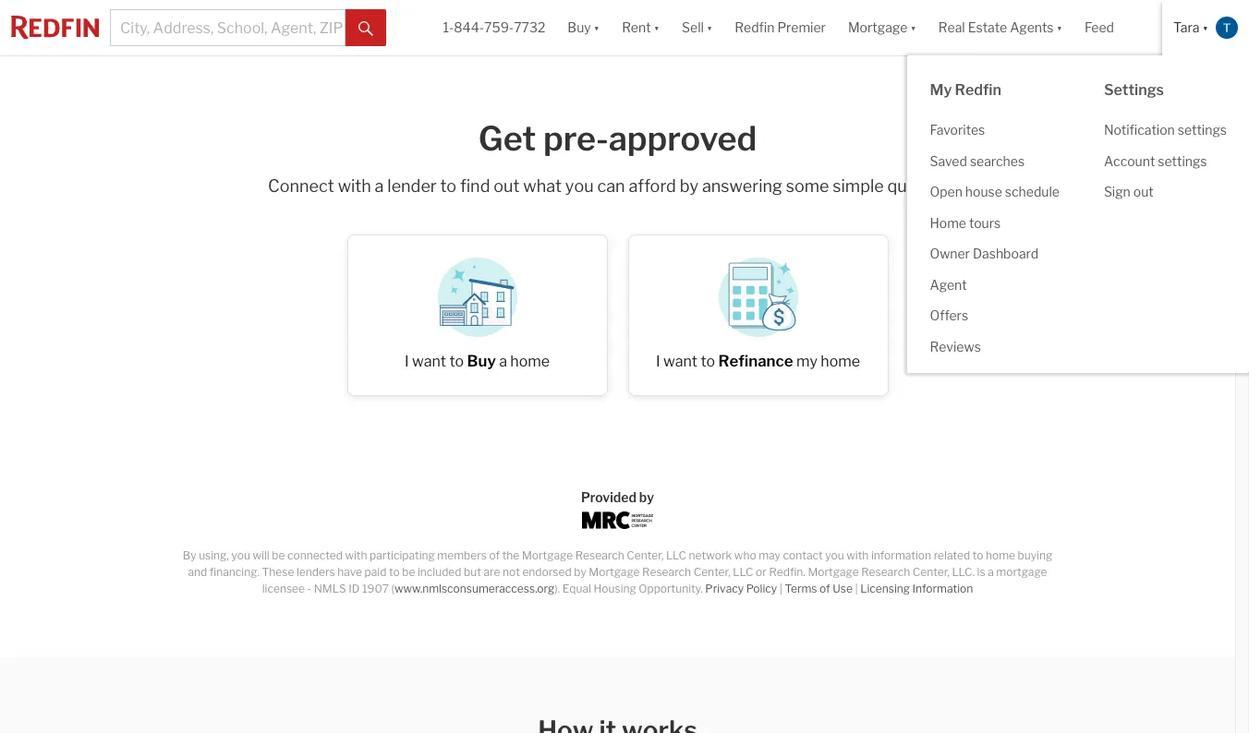 Task type: describe. For each thing, give the bounding box(es) containing it.
by using, you will be connected with participating members of the mortgage research center, llc network who may contact you with information related to home buying and financing. these lenders have paid to be included but are not endorsed by mortgage research center, llc or redfin. mortgage research center, llc. is a mortgage licensee - nmls id 1907 (
[[183, 549, 1052, 596]]

housing
[[594, 582, 636, 596]]

answering
[[702, 177, 782, 196]]

i want to refinance my home
[[656, 352, 860, 371]]

lenders
[[296, 566, 335, 580]]

members
[[437, 549, 487, 563]]

information
[[912, 582, 973, 596]]

can
[[597, 177, 625, 196]]

provided
[[581, 490, 636, 506]]

terms
[[785, 582, 817, 596]]

and
[[188, 566, 207, 580]]

mortgage research center image
[[582, 512, 654, 530]]

dashboard
[[973, 246, 1039, 261]]

agents
[[1010, 20, 1054, 35]]

1 vertical spatial buy
[[467, 352, 496, 371]]

rent ▾ button
[[611, 0, 671, 55]]

rent ▾ button
[[622, 0, 660, 55]]

using,
[[199, 549, 229, 563]]

home for refinance
[[821, 353, 860, 371]]

id
[[348, 582, 360, 596]]

offers
[[930, 308, 968, 323]]

844-
[[454, 20, 484, 35]]

rent
[[622, 20, 651, 35]]

reviews
[[930, 339, 981, 354]]

user photo image
[[1216, 17, 1238, 39]]

saved searches
[[930, 153, 1025, 169]]

home for buy
[[510, 353, 550, 371]]

dialog containing my redfin
[[908, 55, 1249, 373]]

option group containing buy
[[331, 217, 904, 414]]

1 horizontal spatial be
[[402, 566, 415, 580]]

house
[[965, 184, 1002, 200]]

sell
[[682, 20, 704, 35]]

home tours
[[930, 215, 1001, 230]]

1 horizontal spatial out
[[1133, 184, 1154, 200]]

of for terms
[[820, 582, 830, 596]]

llc.
[[952, 566, 975, 580]]

0 horizontal spatial a
[[375, 177, 384, 196]]

).
[[555, 582, 560, 596]]

may
[[759, 549, 781, 563]]

searches
[[970, 153, 1025, 169]]

terms of use link
[[785, 582, 853, 596]]

-
[[307, 582, 312, 596]]

▾ for buy ▾
[[594, 20, 600, 35]]

a inside by using, you will be connected with participating members of the mortgage research center, llc network who may contact you with information related to home buying and financing. these lenders have paid to be included but are not endorsed by mortgage research center, llc or redfin. mortgage research center, llc. is a mortgage licensee - nmls id 1907 (
[[988, 566, 994, 580]]

1 vertical spatial llc
[[733, 566, 753, 580]]

settings
[[1104, 81, 1164, 99]]

mortgage up use
[[808, 566, 859, 580]]

0 horizontal spatial out
[[494, 177, 520, 196]]

settings for account settings
[[1158, 153, 1207, 169]]

my redfin
[[930, 81, 1001, 99]]

estate
[[968, 20, 1007, 35]]

licensing
[[860, 582, 910, 596]]

licensee
[[262, 582, 305, 596]]

account settings link
[[1082, 146, 1249, 176]]

get pre-approved
[[478, 118, 757, 159]]

related
[[934, 549, 970, 563]]

information
[[871, 549, 931, 563]]

lender
[[387, 177, 437, 196]]

(
[[391, 582, 394, 596]]

home inside by using, you will be connected with participating members of the mortgage research center, llc network who may contact you with information related to home buying and financing. these lenders have paid to be included but are not endorsed by mortgage research center, llc or redfin. mortgage research center, llc. is a mortgage licensee - nmls id 1907 (
[[986, 549, 1015, 563]]

owner
[[930, 246, 970, 261]]

opportunity.
[[639, 582, 703, 596]]

privacy
[[705, 582, 744, 596]]

2 | from the left
[[855, 582, 858, 596]]

1-844-759-7732
[[443, 20, 545, 35]]

notification settings
[[1104, 122, 1227, 138]]

favorites
[[930, 122, 985, 138]]

agent link
[[908, 269, 1082, 300]]

1 | from the left
[[779, 582, 782, 596]]

licensing information link
[[860, 582, 973, 596]]

i for buy
[[405, 353, 409, 371]]

endorsed
[[522, 566, 572, 580]]

my
[[796, 353, 818, 371]]

real
[[938, 20, 965, 35]]

mortgage ▾ button
[[848, 0, 916, 55]]

www.nmlsconsumeraccess.org
[[394, 582, 555, 596]]

connected
[[287, 549, 343, 563]]

submit search image
[[358, 21, 373, 36]]

with right connect
[[338, 177, 371, 196]]

with up use
[[847, 549, 869, 563]]

0 horizontal spatial you
[[231, 549, 250, 563]]

nmls
[[314, 582, 346, 596]]

want for refinance
[[663, 353, 698, 371]]

2 horizontal spatial you
[[825, 549, 844, 563]]

▾ for mortgage ▾
[[910, 20, 916, 35]]

1-
[[443, 20, 454, 35]]

agent
[[930, 277, 967, 292]]

7732
[[514, 20, 545, 35]]

tara ▾
[[1173, 20, 1208, 35]]

2 horizontal spatial by
[[680, 177, 698, 196]]

▾ inside real estate agents ▾ link
[[1056, 20, 1062, 35]]

use
[[833, 582, 853, 596]]

saved searches link
[[908, 146, 1082, 176]]

759-
[[484, 20, 514, 35]]

buy inside dropdown button
[[568, 20, 591, 35]]

0 vertical spatial be
[[272, 549, 285, 563]]



Task type: vqa. For each thing, say whether or not it's contained in the screenshot.
"% over the next 30 years as more energy is needed to maintain a consistent indoor temperature."
no



Task type: locate. For each thing, give the bounding box(es) containing it.
redfin premier button
[[724, 0, 837, 55]]

redfin premier
[[735, 20, 826, 35]]

0 horizontal spatial be
[[272, 549, 285, 563]]

participating
[[370, 549, 435, 563]]

connect
[[268, 177, 334, 196]]

0 horizontal spatial redfin
[[735, 20, 775, 35]]

mortgage
[[848, 20, 908, 35], [522, 549, 573, 563], [589, 566, 640, 580], [808, 566, 859, 580]]

1 ▾ from the left
[[594, 20, 600, 35]]

included
[[418, 566, 461, 580]]

sell ▾
[[682, 20, 713, 35]]

by inside by using, you will be connected with participating members of the mortgage research center, llc network who may contact you with information related to home buying and financing. these lenders have paid to be included but are not endorsed by mortgage research center, llc or redfin. mortgage research center, llc. is a mortgage licensee - nmls id 1907 (
[[574, 566, 586, 580]]

center, up opportunity.
[[627, 549, 664, 563]]

real estate agents ▾ link
[[938, 0, 1062, 55]]

of for members
[[489, 549, 500, 563]]

0 horizontal spatial i
[[405, 353, 409, 371]]

by right afford
[[680, 177, 698, 196]]

dialog
[[908, 55, 1249, 373]]

by up equal
[[574, 566, 586, 580]]

with up have
[[345, 549, 367, 563]]

feed
[[1085, 20, 1114, 35]]

0 horizontal spatial buy
[[467, 352, 496, 371]]

of inside by using, you will be connected with participating members of the mortgage research center, llc network who may contact you with information related to home buying and financing. these lenders have paid to be included but are not endorsed by mortgage research center, llc or redfin. mortgage research center, llc. is a mortgage licensee - nmls id 1907 (
[[489, 549, 500, 563]]

tara
[[1173, 20, 1200, 35]]

1 horizontal spatial a
[[499, 353, 507, 371]]

0 vertical spatial settings
[[1178, 122, 1227, 138]]

a inside i want to buy a home
[[499, 353, 507, 371]]

0 horizontal spatial llc
[[666, 549, 686, 563]]

▾ inside rent ▾ dropdown button
[[654, 20, 660, 35]]

mortgage ▾ button
[[837, 0, 927, 55]]

www.nmlsconsumeraccess.org link
[[394, 582, 555, 596]]

0 horizontal spatial research
[[575, 549, 624, 563]]

2 horizontal spatial home
[[986, 549, 1015, 563]]

i inside i want to buy a home
[[405, 353, 409, 371]]

pre-
[[543, 118, 608, 159]]

redfin inside button
[[735, 20, 775, 35]]

owner dashboard link
[[908, 238, 1082, 269]]

center, down network on the right of the page
[[693, 566, 731, 580]]

settings down notification settings link
[[1158, 153, 1207, 169]]

0 vertical spatial a
[[375, 177, 384, 196]]

equal
[[562, 582, 591, 596]]

2 vertical spatial a
[[988, 566, 994, 580]]

be up these on the bottom
[[272, 549, 285, 563]]

to inside i want to refinance my home
[[701, 353, 715, 371]]

1 horizontal spatial home
[[821, 353, 860, 371]]

0 vertical spatial of
[[489, 549, 500, 563]]

you left can
[[565, 177, 594, 196]]

who
[[734, 549, 756, 563]]

account settings
[[1104, 153, 1207, 169]]

1 want from the left
[[412, 353, 446, 371]]

2 horizontal spatial a
[[988, 566, 994, 580]]

owner dashboard
[[930, 246, 1039, 261]]

City, Address, School, Agent, ZIP search field
[[110, 9, 345, 46]]

3 ▾ from the left
[[707, 20, 713, 35]]

5 ▾ from the left
[[1056, 20, 1062, 35]]

policy
[[746, 582, 777, 596]]

redfin right my
[[955, 81, 1001, 99]]

i for refinance
[[656, 353, 660, 371]]

▾ inside sell ▾ dropdown button
[[707, 20, 713, 35]]

by up the 'mortgage research center' image
[[639, 490, 654, 506]]

▾ right rent
[[654, 20, 660, 35]]

find
[[460, 177, 490, 196]]

2 ▾ from the left
[[654, 20, 660, 35]]

1 vertical spatial be
[[402, 566, 415, 580]]

0 vertical spatial redfin
[[735, 20, 775, 35]]

real estate agents ▾ button
[[927, 0, 1074, 55]]

2 horizontal spatial center,
[[913, 566, 950, 580]]

simple questions.
[[833, 177, 967, 196]]

want
[[412, 353, 446, 371], [663, 353, 698, 371]]

▾ for tara ▾
[[1202, 20, 1208, 35]]

i inside i want to refinance my home
[[656, 353, 660, 371]]

0 horizontal spatial want
[[412, 353, 446, 371]]

mortgage left real
[[848, 20, 908, 35]]

you up the financing.
[[231, 549, 250, 563]]

0 horizontal spatial of
[[489, 549, 500, 563]]

▾ for sell ▾
[[707, 20, 713, 35]]

mortgage up housing
[[589, 566, 640, 580]]

research up housing
[[575, 549, 624, 563]]

get
[[478, 118, 536, 159]]

notification settings link
[[1082, 115, 1249, 146]]

out right find
[[494, 177, 520, 196]]

sell ▾ button
[[682, 0, 713, 55]]

is
[[977, 566, 985, 580]]

1 horizontal spatial want
[[663, 353, 698, 371]]

but
[[464, 566, 481, 580]]

6 ▾ from the left
[[1202, 20, 1208, 35]]

▾ inside mortgage ▾ dropdown button
[[910, 20, 916, 35]]

i want to buy a home
[[405, 352, 550, 371]]

1 horizontal spatial i
[[656, 353, 660, 371]]

1 horizontal spatial redfin
[[955, 81, 1001, 99]]

1 horizontal spatial you
[[565, 177, 594, 196]]

home
[[930, 215, 966, 230]]

be down participating
[[402, 566, 415, 580]]

buy ▾
[[568, 20, 600, 35]]

mortgage inside dropdown button
[[848, 20, 908, 35]]

▾ left rent
[[594, 20, 600, 35]]

mortgage
[[996, 566, 1047, 580]]

settings up account settings link
[[1178, 122, 1227, 138]]

0 horizontal spatial by
[[574, 566, 586, 580]]

▾ for rent ▾
[[654, 20, 660, 35]]

1 horizontal spatial buy
[[568, 20, 591, 35]]

of left use
[[820, 582, 830, 596]]

reviews link
[[908, 331, 1082, 362]]

to inside i want to buy a home
[[449, 353, 464, 371]]

research up licensing
[[861, 566, 910, 580]]

connect with a lender to find out what you can afford by answering some simple questions.
[[268, 177, 967, 196]]

provided by
[[581, 490, 654, 506]]

1 horizontal spatial center,
[[693, 566, 731, 580]]

out right sign
[[1133, 184, 1154, 200]]

option group
[[331, 217, 904, 414]]

these
[[262, 566, 294, 580]]

the
[[502, 549, 520, 563]]

want for buy
[[412, 353, 446, 371]]

open house schedule
[[930, 184, 1060, 200]]

by
[[183, 549, 196, 563]]

center, up information
[[913, 566, 950, 580]]

1 horizontal spatial of
[[820, 582, 830, 596]]

▾ inside buy ▾ dropdown button
[[594, 20, 600, 35]]

1 vertical spatial redfin
[[955, 81, 1001, 99]]

▾ right tara
[[1202, 20, 1208, 35]]

offers link
[[908, 300, 1082, 331]]

▾
[[594, 20, 600, 35], [654, 20, 660, 35], [707, 20, 713, 35], [910, 20, 916, 35], [1056, 20, 1062, 35], [1202, 20, 1208, 35]]

privacy policy link
[[705, 582, 777, 596]]

1 horizontal spatial llc
[[733, 566, 753, 580]]

1 vertical spatial of
[[820, 582, 830, 596]]

sell ▾ button
[[671, 0, 724, 55]]

1 vertical spatial a
[[499, 353, 507, 371]]

account
[[1104, 153, 1155, 169]]

tours
[[969, 215, 1001, 230]]

or
[[756, 566, 767, 580]]

you
[[565, 177, 594, 196], [231, 549, 250, 563], [825, 549, 844, 563]]

llc up privacy policy 'link'
[[733, 566, 753, 580]]

1 vertical spatial settings
[[1158, 153, 1207, 169]]

saved
[[930, 153, 967, 169]]

out
[[494, 177, 520, 196], [1133, 184, 1154, 200]]

1 horizontal spatial research
[[642, 566, 691, 580]]

0 vertical spatial by
[[680, 177, 698, 196]]

redfin.
[[769, 566, 805, 580]]

settings for notification settings
[[1178, 122, 1227, 138]]

want inside i want to buy a home
[[412, 353, 446, 371]]

0 horizontal spatial |
[[779, 582, 782, 596]]

premier
[[777, 20, 826, 35]]

research up opportunity.
[[642, 566, 691, 580]]

of
[[489, 549, 500, 563], [820, 582, 830, 596]]

home inside i want to refinance my home
[[821, 353, 860, 371]]

sign out
[[1104, 184, 1154, 200]]

0 vertical spatial llc
[[666, 549, 686, 563]]

2 horizontal spatial research
[[861, 566, 910, 580]]

1 horizontal spatial by
[[639, 490, 654, 506]]

▾ right agents
[[1056, 20, 1062, 35]]

open
[[930, 184, 963, 200]]

real estate agents ▾
[[938, 20, 1062, 35]]

2 i from the left
[[656, 353, 660, 371]]

0 horizontal spatial center,
[[627, 549, 664, 563]]

0 horizontal spatial home
[[510, 353, 550, 371]]

favorites link
[[908, 115, 1082, 146]]

▾ right sell
[[707, 20, 713, 35]]

| right use
[[855, 582, 858, 596]]

what
[[523, 177, 562, 196]]

mortgage ▾
[[848, 20, 916, 35]]

0 vertical spatial buy
[[568, 20, 591, 35]]

financing.
[[210, 566, 260, 580]]

home inside i want to buy a home
[[510, 353, 550, 371]]

buy
[[568, 20, 591, 35], [467, 352, 496, 371]]

2 vertical spatial by
[[574, 566, 586, 580]]

paid
[[365, 566, 387, 580]]

are
[[484, 566, 500, 580]]

1 vertical spatial by
[[639, 490, 654, 506]]

| down redfin.
[[779, 582, 782, 596]]

1 horizontal spatial |
[[855, 582, 858, 596]]

redfin left premier
[[735, 20, 775, 35]]

open house schedule link
[[908, 176, 1082, 207]]

some
[[786, 177, 829, 196]]

not
[[503, 566, 520, 580]]

of left 'the'
[[489, 549, 500, 563]]

feed button
[[1074, 0, 1162, 55]]

2 want from the left
[[663, 353, 698, 371]]

4 ▾ from the left
[[910, 20, 916, 35]]

▾ left real
[[910, 20, 916, 35]]

you right contact
[[825, 549, 844, 563]]

1 i from the left
[[405, 353, 409, 371]]

sign out link
[[1082, 176, 1249, 207]]

rent ▾
[[622, 20, 660, 35]]

buy ▾ button
[[568, 0, 600, 55]]

llc
[[666, 549, 686, 563], [733, 566, 753, 580]]

llc up opportunity.
[[666, 549, 686, 563]]

want inside i want to refinance my home
[[663, 353, 698, 371]]

mortgage up endorsed
[[522, 549, 573, 563]]

approved
[[608, 118, 757, 159]]



